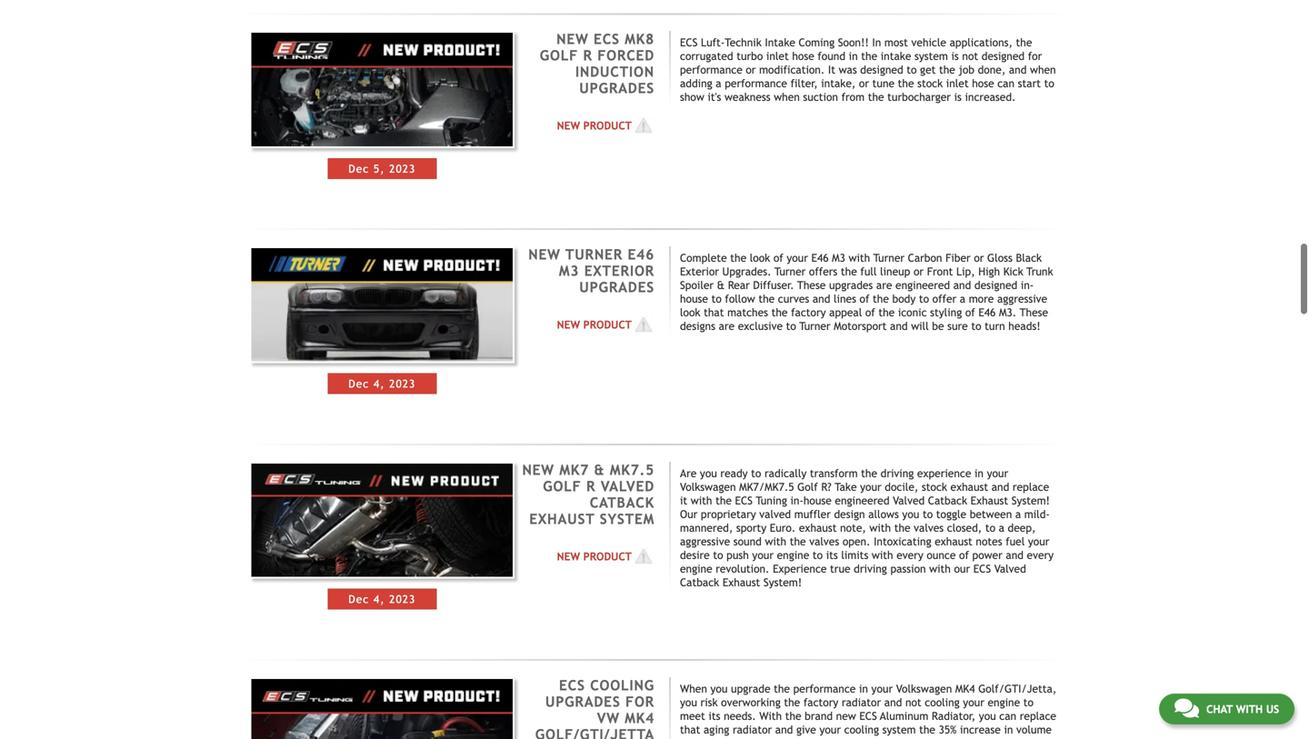 Task type: describe. For each thing, give the bounding box(es) containing it.
in- inside complete the look of your e46 m3 with turner carbon fiber or gloss black exterior upgrades. turner offers the full lineup or front lip, high kick trunk spoiler & rear diffuser. these upgrades are engineered and designed in- house to follow the curves and lines of the body to offer a more aggressive look that matches the factory appeal of the iconic styling of e46 m3. these designs are exclusive to turner motorsport and will be sure to turn heads!
[[1021, 279, 1034, 291]]

tune
[[873, 77, 895, 90]]

your up power,
[[820, 723, 841, 736]]

it's
[[708, 91, 721, 103]]

and left years at the right
[[913, 737, 931, 739]]

adding
[[680, 77, 713, 90]]

dec 4, 2023 for new turner e46 m3 exterior upgrades
[[349, 378, 416, 390]]

intake,
[[821, 77, 856, 90]]

1 vertical spatial designed
[[861, 63, 904, 76]]

your inside complete the look of your e46 m3 with turner carbon fiber or gloss black exterior upgrades. turner offers the full lineup or front lip, high kick trunk spoiler & rear diffuser. these upgrades are engineered and designed in- house to follow the curves and lines of the body to offer a more aggressive look that matches the factory appeal of the iconic styling of e46 m3. these designs are exclusive to turner motorsport and will be sure to turn heads!
[[787, 251, 808, 264]]

when
[[680, 682, 707, 695]]

docile,
[[885, 481, 919, 493]]

m3 inside new turner e46 m3 exterior upgrades
[[559, 263, 579, 279]]

exhaust inside new mk7 & mk7.5 golf r valved catback exhaust system
[[529, 511, 595, 527]]

mk8
[[625, 31, 655, 47]]

and up between
[[992, 481, 1010, 493]]

diffuser.
[[753, 279, 794, 291]]

lines
[[834, 292, 857, 305]]

1 horizontal spatial inlet
[[946, 77, 969, 90]]

its inside when you upgrade the performance in your volkswagen mk4 golf/gti/jetta, you risk overworking the factory radiator and not cooling your engine to meet its needs. with the brand new ecs aluminum radiator, you can replace that aging radiator and give your cooling system the 35% increase in volume it needs to handle more power, harder driving, and years of upgr
[[709, 710, 721, 722]]

1 horizontal spatial system!
[[1012, 494, 1050, 507]]

dec 4, 2023 link for new turner e46 m3 exterior upgrades
[[250, 246, 515, 394]]

in inside ecs luft-technik intake coming soon!!   in most vehicle applications, the corrugated turbo inlet hose found in the intake system is not designed for performance or modification. it was designed to get the job done, and when adding a performance filter, intake, or tune the stock inlet hose can start to show it's weakness when suction from the turbocharger is increased.
[[849, 50, 858, 62]]

1 vertical spatial radiator
[[733, 723, 772, 736]]

matches
[[728, 306, 768, 319]]

and down iconic on the right top of the page
[[890, 320, 908, 332]]

will
[[911, 320, 929, 332]]

not inside ecs luft-technik intake coming soon!!   in most vehicle applications, the corrugated turbo inlet hose found in the intake system is not designed for performance or modification. it was designed to get the job done, and when adding a performance filter, intake, or tune the stock inlet hose can start to show it's weakness when suction from the turbocharger is increased.
[[962, 50, 979, 62]]

power,
[[801, 737, 833, 739]]

vw
[[597, 710, 620, 726]]

1 vertical spatial engine
[[680, 562, 713, 575]]

ecs up "proprietary"
[[735, 494, 753, 507]]

to left turn
[[971, 320, 982, 332]]

chat with us link
[[1159, 694, 1295, 725]]

mk7.5
[[610, 462, 655, 478]]

intake
[[881, 50, 911, 62]]

2023 for new mk7 & mk7.5 golf r valved catback exhaust system
[[389, 593, 416, 606]]

tuning
[[756, 494, 787, 507]]

take
[[835, 481, 857, 493]]

our
[[680, 508, 698, 521]]

0 horizontal spatial when
[[774, 91, 800, 103]]

euro.
[[770, 521, 796, 534]]

and down lip, at the right top of page
[[954, 279, 971, 291]]

designed inside complete the look of your e46 m3 with turner carbon fiber or gloss black exterior upgrades. turner offers the full lineup or front lip, high kick trunk spoiler & rear diffuser. these upgrades are engineered and designed in- house to follow the curves and lines of the body to offer a more aggressive look that matches the factory appeal of the iconic styling of e46 m3. these designs are exclusive to turner motorsport and will be sure to turn heads!
[[975, 279, 1018, 291]]

to left push
[[713, 549, 723, 561]]

high
[[979, 265, 1000, 278]]

of up diffuser.
[[774, 251, 784, 264]]

new mk7 & mk7.5 golf r valved catback exhaust system link
[[522, 462, 655, 527]]

1 vertical spatial system!
[[764, 576, 802, 589]]

dec 4, 2023 for new mk7 & mk7.5 golf r valved catback exhaust system
[[349, 593, 416, 606]]

upgrades inside ecs cooling upgrades for vw mk4 golf/gti/jetta
[[545, 694, 621, 710]]

to down aging
[[723, 737, 733, 739]]

house inside complete the look of your e46 m3 with turner carbon fiber or gloss black exterior upgrades. turner offers the full lineup or front lip, high kick trunk spoiler & rear diffuser. these upgrades are engineered and designed in- house to follow the curves and lines of the body to offer a more aggressive look that matches the factory appeal of the iconic styling of e46 m3. these designs are exclusive to turner motorsport and will be sure to turn heads!
[[680, 292, 708, 305]]

m3 inside complete the look of your e46 m3 with turner carbon fiber or gloss black exterior upgrades. turner offers the full lineup or front lip, high kick trunk spoiler & rear diffuser. these upgrades are engineered and designed in- house to follow the curves and lines of the body to offer a more aggressive look that matches the factory appeal of the iconic styling of e46 m3. these designs are exclusive to turner motorsport and will be sure to turn heads!
[[832, 251, 846, 264]]

dec 5, 2023
[[349, 162, 416, 175]]

1 horizontal spatial look
[[750, 251, 770, 264]]

soon!!
[[838, 36, 869, 49]]

iconic
[[898, 306, 927, 319]]

start
[[1018, 77, 1041, 90]]

0 vertical spatial designed
[[982, 50, 1025, 62]]

4, for new mk7 & mk7.5 golf r valved catback exhaust system
[[374, 593, 385, 606]]

0 vertical spatial when
[[1030, 63, 1056, 76]]

aging
[[704, 723, 730, 736]]

of inside when you upgrade the performance in your volkswagen mk4 golf/gti/jetta, you risk overworking the factory radiator and not cooling your engine to meet its needs. with the brand new ecs aluminum radiator, you can replace that aging radiator and give your cooling system the 35% increase in volume it needs to handle more power, harder driving, and years of upgr
[[963, 737, 973, 739]]

us
[[1266, 703, 1279, 716]]

new mk7 & mk7.5 golf r valved catback exhaust system image
[[250, 462, 515, 579]]

weakness
[[725, 91, 771, 103]]

meet
[[680, 710, 705, 722]]

needs.
[[724, 710, 756, 722]]

to right start
[[1044, 77, 1055, 90]]

1 horizontal spatial valved
[[893, 494, 925, 507]]

radically
[[765, 467, 807, 480]]

our
[[954, 562, 970, 575]]

your right take
[[860, 481, 882, 493]]

e46 inside new turner e46 m3 exterior upgrades
[[628, 246, 655, 263]]

your down sound
[[752, 549, 774, 561]]

chat
[[1207, 703, 1233, 716]]

exterior inside complete the look of your e46 m3 with turner carbon fiber or gloss black exterior upgrades. turner offers the full lineup or front lip, high kick trunk spoiler & rear diffuser. these upgrades are engineered and designed in- house to follow the curves and lines of the body to offer a more aggressive look that matches the factory appeal of the iconic styling of e46 m3. these designs are exclusive to turner motorsport and will be sure to turn heads!
[[680, 265, 719, 278]]

driving,
[[872, 737, 909, 739]]

you right are
[[700, 467, 717, 480]]

between
[[970, 508, 1012, 521]]

offers
[[809, 265, 838, 278]]

turbo
[[737, 50, 763, 62]]

to up iconic on the right top of the page
[[919, 292, 929, 305]]

1 vertical spatial look
[[680, 306, 701, 319]]

more inside when you upgrade the performance in your volkswagen mk4 golf/gti/jetta, you risk overworking the factory radiator and not cooling your engine to meet its needs. with the brand new ecs aluminum radiator, you can replace that aging radiator and give your cooling system the 35% increase in volume it needs to handle more power, harder driving, and years of upgr
[[772, 737, 797, 739]]

ecs down the power
[[974, 562, 991, 575]]

2 horizontal spatial e46
[[979, 306, 996, 319]]

not inside when you upgrade the performance in your volkswagen mk4 golf/gti/jetta, you risk overworking the factory radiator and not cooling your engine to meet its needs. with the brand new ecs aluminum radiator, you can replace that aging radiator and give your cooling system the 35% increase in volume it needs to handle more power, harder driving, and years of upgr
[[906, 696, 922, 709]]

with down 'euro.'
[[765, 535, 787, 548]]

body
[[893, 292, 916, 305]]

from
[[842, 91, 865, 103]]

1 horizontal spatial these
[[1020, 306, 1049, 319]]

with up our at bottom right
[[691, 494, 712, 507]]

1 vertical spatial is
[[954, 91, 962, 103]]

overworking
[[721, 696, 781, 709]]

r inside new mk7 & mk7.5 golf r valved catback exhaust system
[[587, 478, 596, 495]]

mk4 inside when you upgrade the performance in your volkswagen mk4 golf/gti/jetta, you risk overworking the factory radiator and not cooling your engine to meet its needs. with the brand new ecs aluminum radiator, you can replace that aging radiator and give your cooling system the 35% increase in volume it needs to handle more power, harder driving, and years of upgr
[[956, 682, 975, 695]]

dec for new ecs mk8 golf r forced induction upgrades
[[349, 162, 369, 175]]

kick
[[1004, 265, 1024, 278]]

to down curves
[[786, 320, 796, 332]]

you right allows
[[902, 508, 920, 521]]

proprietary
[[701, 508, 756, 521]]

in
[[872, 36, 881, 49]]

offer
[[933, 292, 957, 305]]

ecs cooling upgrades for vw mk4 golf/gti/jetta image
[[250, 677, 515, 739]]

in up 'harder'
[[859, 682, 868, 695]]

new ecs mk8 golf r forced induction upgrades link
[[540, 31, 655, 97]]

ecs luft-technik intake coming soon!!   in most vehicle applications, the corrugated turbo inlet hose found in the intake system is not designed for performance or modification. it was designed to get the job done, and when adding a performance filter, intake, or tune the stock inlet hose can start to show it's weakness when suction from the turbocharger is increased.
[[680, 36, 1056, 103]]

to left get
[[907, 63, 917, 76]]

0 vertical spatial exhaust
[[951, 481, 989, 493]]

of up sure
[[966, 306, 975, 319]]

lip,
[[957, 265, 975, 278]]

product for new turner e46 m3 exterior upgrades
[[583, 318, 632, 331]]

deep,
[[1008, 521, 1036, 534]]

passion
[[891, 562, 926, 575]]

catback inside new mk7 & mk7.5 golf r valved catback exhaust system
[[590, 495, 655, 511]]

0 horizontal spatial inlet
[[766, 50, 789, 62]]

you up increase
[[979, 710, 996, 722]]

4 image for new turner e46 m3 exterior upgrades
[[632, 315, 655, 334]]

1 horizontal spatial are
[[877, 279, 892, 291]]

and down with
[[775, 723, 793, 736]]

golf/gti/jetta,
[[979, 682, 1057, 695]]

it inside are you ready to radically transform the driving experience in your volkswagen mk7/mk7.5 golf r? take your docile, stock exhaust and replace it with the ecs tuning in-house engineered valved catback exhaust system! our proprietary valved muffler design allows you to toggle between a mild- mannered, sporty euro. exhaust note, with the valves closed, to a deep, aggressive sound with the valves open. intoxicating exhaust notes fuel your desire to push your engine to its limits with every ounce of power and every engine revolution. experience true driving passion with our ecs valved catback exhaust system!
[[680, 494, 688, 507]]

applications,
[[950, 36, 1013, 49]]

replace inside when you upgrade the performance in your volkswagen mk4 golf/gti/jetta, you risk overworking the factory radiator and not cooling your engine to meet its needs. with the brand new ecs aluminum radiator, you can replace that aging radiator and give your cooling system the 35% increase in volume it needs to handle more power, harder driving, and years of upgr
[[1020, 710, 1057, 722]]

designs
[[680, 320, 716, 332]]

you up meet
[[680, 696, 697, 709]]

1 vertical spatial hose
[[972, 77, 994, 90]]

new inside new mk7 & mk7.5 golf r valved catback exhaust system
[[522, 462, 555, 478]]

factory inside when you upgrade the performance in your volkswagen mk4 golf/gti/jetta, you risk overworking the factory radiator and not cooling your engine to meet its needs. with the brand new ecs aluminum radiator, you can replace that aging radiator and give your cooling system the 35% increase in volume it needs to handle more power, harder driving, and years of upgr
[[804, 696, 839, 709]]

with inside complete the look of your e46 m3 with turner carbon fiber or gloss black exterior upgrades. turner offers the full lineup or front lip, high kick trunk spoiler & rear diffuser. these upgrades are engineered and designed in- house to follow the curves and lines of the body to offer a more aggressive look that matches the factory appeal of the iconic styling of e46 m3. these designs are exclusive to turner motorsport and will be sure to turn heads!
[[849, 251, 870, 264]]

chat with us
[[1207, 703, 1279, 716]]

brand
[[805, 710, 833, 722]]

and inside ecs luft-technik intake coming soon!!   in most vehicle applications, the corrugated turbo inlet hose found in the intake system is not designed for performance or modification. it was designed to get the job done, and when adding a performance filter, intake, or tune the stock inlet hose can start to show it's weakness when suction from the turbocharger is increased.
[[1009, 63, 1027, 76]]

get
[[920, 63, 936, 76]]

ecs inside ecs luft-technik intake coming soon!!   in most vehicle applications, the corrugated turbo inlet hose found in the intake system is not designed for performance or modification. it was designed to get the job done, and when adding a performance filter, intake, or tune the stock inlet hose can start to show it's weakness when suction from the turbocharger is increased.
[[680, 36, 698, 49]]

and up the aluminum
[[885, 696, 902, 709]]

front
[[927, 265, 953, 278]]

it inside when you upgrade the performance in your volkswagen mk4 golf/gti/jetta, you risk overworking the factory radiator and not cooling your engine to meet its needs. with the brand new ecs aluminum radiator, you can replace that aging radiator and give your cooling system the 35% increase in volume it needs to handle more power, harder driving, and years of upgr
[[680, 737, 688, 739]]

or up from
[[859, 77, 869, 90]]

of down "upgrades"
[[860, 292, 870, 305]]

a inside complete the look of your e46 m3 with turner carbon fiber or gloss black exterior upgrades. turner offers the full lineup or front lip, high kick trunk spoiler & rear diffuser. these upgrades are engineered and designed in- house to follow the curves and lines of the body to offer a more aggressive look that matches the factory appeal of the iconic styling of e46 m3. these designs are exclusive to turner motorsport and will be sure to turn heads!
[[960, 292, 966, 305]]

1 every from the left
[[897, 549, 924, 561]]

upgrade
[[731, 682, 771, 695]]

full
[[861, 265, 877, 278]]

1 horizontal spatial catback
[[680, 576, 719, 589]]

mk7/mk7.5
[[739, 481, 794, 493]]

system inside when you upgrade the performance in your volkswagen mk4 golf/gti/jetta, you risk overworking the factory radiator and not cooling your engine to meet its needs. with the brand new ecs aluminum radiator, you can replace that aging radiator and give your cooling system the 35% increase in volume it needs to handle more power, harder driving, and years of upgr
[[883, 723, 916, 736]]

valved
[[760, 508, 791, 521]]

golf inside new mk7 & mk7.5 golf r valved catback exhaust system
[[543, 478, 582, 495]]

system
[[600, 511, 655, 527]]

valved inside new mk7 & mk7.5 golf r valved catback exhaust system
[[601, 478, 655, 495]]

a up 'deep,'
[[1016, 508, 1021, 521]]

done,
[[978, 63, 1006, 76]]

turbocharger
[[888, 91, 951, 103]]

2 vertical spatial exhaust
[[723, 576, 760, 589]]

ecs inside new ecs mk8 golf r forced induction upgrades
[[594, 31, 620, 47]]

your up the aluminum
[[872, 682, 893, 695]]

0 horizontal spatial cooling
[[844, 723, 879, 736]]

transform
[[810, 467, 858, 480]]

0 horizontal spatial valves
[[809, 535, 840, 548]]

2 every from the left
[[1027, 549, 1054, 561]]

or down "carbon"
[[914, 265, 924, 278]]

0 vertical spatial valves
[[914, 521, 944, 534]]

fiber
[[946, 251, 971, 264]]

of up motorsport
[[866, 306, 875, 319]]

ready
[[721, 467, 748, 480]]

notes
[[976, 535, 1003, 548]]

1 vertical spatial driving
[[854, 562, 887, 575]]

0 vertical spatial radiator
[[842, 696, 881, 709]]

stock inside ecs luft-technik intake coming soon!!   in most vehicle applications, the corrugated turbo inlet hose found in the intake system is not designed for performance or modification. it was designed to get the job done, and when adding a performance filter, intake, or tune the stock inlet hose can start to show it's weakness when suction from the turbocharger is increased.
[[918, 77, 943, 90]]

0 vertical spatial driving
[[881, 467, 914, 480]]

0 vertical spatial is
[[952, 50, 959, 62]]

1 horizontal spatial e46
[[812, 251, 829, 264]]

& inside new mk7 & mk7.5 golf r valved catback exhaust system
[[594, 462, 605, 478]]

4, for new turner e46 m3 exterior upgrades
[[374, 378, 385, 390]]

suction
[[803, 91, 838, 103]]

upgrades inside new turner e46 m3 exterior upgrades
[[579, 279, 655, 296]]

0 vertical spatial performance
[[680, 63, 743, 76]]

you up 'risk'
[[711, 682, 728, 695]]

1 vertical spatial performance
[[725, 77, 787, 90]]

to left the follow
[[712, 292, 722, 305]]

your down 'deep,'
[[1028, 535, 1050, 548]]

with down ounce
[[930, 562, 951, 575]]

that inside complete the look of your e46 m3 with turner carbon fiber or gloss black exterior upgrades. turner offers the full lineup or front lip, high kick trunk spoiler & rear diffuser. these upgrades are engineered and designed in- house to follow the curves and lines of the body to offer a more aggressive look that matches the factory appeal of the iconic styling of e46 m3. these designs are exclusive to turner motorsport and will be sure to turn heads!
[[704, 306, 724, 319]]

r?
[[821, 481, 832, 493]]

to up mk7/mk7.5 at bottom
[[751, 467, 761, 480]]



Task type: locate. For each thing, give the bounding box(es) containing it.
1 vertical spatial dec 4, 2023 link
[[250, 462, 515, 610]]

exclusive
[[738, 320, 783, 332]]

hose
[[792, 50, 815, 62], [972, 77, 994, 90]]

1 dec 4, 2023 from the top
[[349, 378, 416, 390]]

r left mk7.5
[[587, 478, 596, 495]]

engine inside when you upgrade the performance in your volkswagen mk4 golf/gti/jetta, you risk overworking the factory radiator and not cooling your engine to meet its needs. with the brand new ecs aluminum radiator, you can replace that aging radiator and give your cooling system the 35% increase in volume it needs to handle more power, harder driving, and years of upgr
[[988, 696, 1020, 709]]

1 vertical spatial these
[[1020, 306, 1049, 319]]

that up designs
[[704, 306, 724, 319]]

stock inside are you ready to radically transform the driving experience in your volkswagen mk7/mk7.5 golf r? take your docile, stock exhaust and replace it with the ecs tuning in-house engineered valved catback exhaust system! our proprietary valved muffler design allows you to toggle between a mild- mannered, sporty euro. exhaust note, with the valves closed, to a deep, aggressive sound with the valves open. intoxicating exhaust notes fuel your desire to push your engine to its limits with every ounce of power and every engine revolution. experience true driving passion with our ecs valved catback exhaust system!
[[922, 481, 947, 493]]

1 new product from the top
[[557, 119, 632, 132]]

complete the look of your e46 m3 with turner carbon fiber or gloss black exterior upgrades. turner offers the full lineup or front lip, high kick trunk spoiler & rear diffuser. these upgrades are engineered and designed in- house to follow the curves and lines of the body to offer a more aggressive look that matches the factory appeal of the iconic styling of e46 m3. these designs are exclusive to turner motorsport and will be sure to turn heads!
[[680, 251, 1054, 332]]

in inside are you ready to radically transform the driving experience in your volkswagen mk7/mk7.5 golf r? take your docile, stock exhaust and replace it with the ecs tuning in-house engineered valved catback exhaust system! our proprietary valved muffler design allows you to toggle between a mild- mannered, sporty euro. exhaust note, with the valves closed, to a deep, aggressive sound with the valves open. intoxicating exhaust notes fuel your desire to push your engine to its limits with every ounce of power and every engine revolution. experience true driving passion with our ecs valved catback exhaust system!
[[975, 467, 984, 480]]

1 horizontal spatial mk4
[[956, 682, 975, 695]]

aggressive inside are you ready to radically transform the driving experience in your volkswagen mk7/mk7.5 golf r? take your docile, stock exhaust and replace it with the ecs tuning in-house engineered valved catback exhaust system! our proprietary valved muffler design allows you to toggle between a mild- mannered, sporty euro. exhaust note, with the valves closed, to a deep, aggressive sound with the valves open. intoxicating exhaust notes fuel your desire to push your engine to its limits with every ounce of power and every engine revolution. experience true driving passion with our ecs valved catback exhaust system!
[[680, 535, 730, 548]]

its inside are you ready to radically transform the driving experience in your volkswagen mk7/mk7.5 golf r? take your docile, stock exhaust and replace it with the ecs tuning in-house engineered valved catback exhaust system! our proprietary valved muffler design allows you to toggle between a mild- mannered, sporty euro. exhaust note, with the valves closed, to a deep, aggressive sound with the valves open. intoxicating exhaust notes fuel your desire to push your engine to its limits with every ounce of power and every engine revolution. experience true driving passion with our ecs valved catback exhaust system!
[[826, 549, 838, 561]]

in left volume
[[1004, 723, 1013, 736]]

2 4 image from the top
[[632, 315, 655, 334]]

factory down curves
[[791, 306, 826, 319]]

exhaust down the muffler
[[799, 521, 837, 534]]

3 product from the top
[[583, 550, 632, 563]]

e46 up offers
[[812, 251, 829, 264]]

ecs inside ecs cooling upgrades for vw mk4 golf/gti/jetta
[[559, 677, 585, 694]]

experience
[[773, 562, 827, 575]]

2 dec from the top
[[349, 378, 369, 390]]

appeal
[[829, 306, 862, 319]]

stock down experience
[[922, 481, 947, 493]]

1 horizontal spatial every
[[1027, 549, 1054, 561]]

0 horizontal spatial hose
[[792, 50, 815, 62]]

2 dec 4, 2023 link from the top
[[250, 462, 515, 610]]

dec for new mk7 & mk7.5 golf r valved catback exhaust system
[[349, 593, 369, 606]]

house inside are you ready to radically transform the driving experience in your volkswagen mk7/mk7.5 golf r? take your docile, stock exhaust and replace it with the ecs tuning in-house engineered valved catback exhaust system! our proprietary valved muffler design allows you to toggle between a mild- mannered, sporty euro. exhaust note, with the valves closed, to a deep, aggressive sound with the valves open. intoxicating exhaust notes fuel your desire to push your engine to its limits with every ounce of power and every engine revolution. experience true driving passion with our ecs valved catback exhaust system!
[[804, 494, 832, 507]]

0 horizontal spatial valved
[[601, 478, 655, 495]]

inlet
[[766, 50, 789, 62], [946, 77, 969, 90]]

0 vertical spatial can
[[998, 77, 1015, 90]]

intake
[[765, 36, 796, 49]]

coming
[[799, 36, 835, 49]]

your
[[787, 251, 808, 264], [987, 467, 1009, 480], [860, 481, 882, 493], [1028, 535, 1050, 548], [752, 549, 774, 561], [872, 682, 893, 695], [963, 696, 985, 709], [820, 723, 841, 736]]

2 vertical spatial engine
[[988, 696, 1020, 709]]

4 image down "induction"
[[632, 116, 655, 135]]

mk4
[[956, 682, 975, 695], [625, 710, 655, 726]]

and up start
[[1009, 63, 1027, 76]]

dec down new turner e46 m3 exterior upgrades image
[[349, 378, 369, 390]]

dec 4, 2023
[[349, 378, 416, 390], [349, 593, 416, 606]]

golf left mk7.5
[[543, 478, 582, 495]]

1 vertical spatial in-
[[791, 494, 804, 507]]

push
[[727, 549, 749, 561]]

sure
[[948, 320, 968, 332]]

that inside when you upgrade the performance in your volkswagen mk4 golf/gti/jetta, you risk overworking the factory radiator and not cooling your engine to meet its needs. with the brand new ecs aluminum radiator, you can replace that aging radiator and give your cooling system the 35% increase in volume it needs to handle more power, harder driving, and years of upgr
[[680, 723, 701, 736]]

show
[[680, 91, 705, 103]]

exhaust
[[971, 494, 1009, 507], [529, 511, 595, 527], [723, 576, 760, 589]]

1 dec 4, 2023 link from the top
[[250, 246, 515, 394]]

2023 inside 'link'
[[389, 162, 416, 175]]

2 4, from the top
[[374, 593, 385, 606]]

dec 4, 2023 down new turner e46 m3 exterior upgrades image
[[349, 378, 416, 390]]

filter,
[[791, 77, 818, 90]]

every up passion
[[897, 549, 924, 561]]

m3
[[832, 251, 846, 264], [559, 263, 579, 279]]

system inside ecs luft-technik intake coming soon!!   in most vehicle applications, the corrugated turbo inlet hose found in the intake system is not designed for performance or modification. it was designed to get the job done, and when adding a performance filter, intake, or tune the stock inlet hose can start to show it's weakness when suction from the turbocharger is increased.
[[915, 50, 948, 62]]

35%
[[939, 723, 957, 736]]

needs
[[691, 737, 719, 739]]

3 new product from the top
[[557, 550, 632, 563]]

0 horizontal spatial exterior
[[584, 263, 655, 279]]

product for new ecs mk8 golf r forced induction upgrades
[[583, 119, 632, 132]]

turner
[[566, 246, 623, 263], [874, 251, 905, 264], [775, 265, 806, 278], [800, 320, 831, 332]]

0 vertical spatial 4 image
[[632, 116, 655, 135]]

1 it from the top
[[680, 494, 688, 507]]

ecs inside when you upgrade the performance in your volkswagen mk4 golf/gti/jetta, you risk overworking the factory radiator and not cooling your engine to meet its needs. with the brand new ecs aluminum radiator, you can replace that aging radiator and give your cooling system the 35% increase in volume it needs to handle more power, harder driving, and years of upgr
[[860, 710, 877, 722]]

system!
[[1012, 494, 1050, 507], [764, 576, 802, 589]]

2 vertical spatial exhaust
[[935, 535, 973, 548]]

product down new turner e46 m3 exterior upgrades link
[[583, 318, 632, 331]]

a inside ecs luft-technik intake coming soon!!   in most vehicle applications, the corrugated turbo inlet hose found in the intake system is not designed for performance or modification. it was designed to get the job done, and when adding a performance filter, intake, or tune the stock inlet hose can start to show it's weakness when suction from the turbocharger is increased.
[[716, 77, 722, 90]]

e46 left complete
[[628, 246, 655, 263]]

are
[[877, 279, 892, 291], [719, 320, 735, 332]]

increased.
[[965, 91, 1016, 103]]

to left toggle
[[923, 508, 933, 521]]

induction
[[575, 64, 655, 80]]

aggressive
[[997, 292, 1048, 305], [680, 535, 730, 548]]

black
[[1016, 251, 1042, 264]]

volkswagen
[[680, 481, 736, 493], [896, 682, 952, 695]]

0 vertical spatial house
[[680, 292, 708, 305]]

note,
[[840, 521, 866, 534]]

0 horizontal spatial its
[[709, 710, 721, 722]]

2 2023 from the top
[[389, 378, 416, 390]]

to down golf/gti/jetta,
[[1024, 696, 1034, 709]]

dec 4, 2023 link for new mk7 & mk7.5 golf r valved catback exhaust system
[[250, 462, 515, 610]]

heads!
[[1009, 320, 1041, 332]]

upgrades
[[579, 80, 655, 97], [579, 279, 655, 296], [545, 694, 621, 710]]

inlet down job
[[946, 77, 969, 90]]

engineered
[[896, 279, 950, 291], [835, 494, 890, 507]]

ecs left cooling
[[559, 677, 585, 694]]

2023 for new turner e46 m3 exterior upgrades
[[389, 378, 416, 390]]

in
[[849, 50, 858, 62], [975, 467, 984, 480], [859, 682, 868, 695], [1004, 723, 1013, 736]]

rear
[[728, 279, 750, 291]]

0 vertical spatial dec
[[349, 162, 369, 175]]

0 horizontal spatial are
[[719, 320, 735, 332]]

4,
[[374, 378, 385, 390], [374, 593, 385, 606]]

are down lineup
[[877, 279, 892, 291]]

0 vertical spatial mk4
[[956, 682, 975, 695]]

or down the turbo
[[746, 63, 756, 76]]

0 vertical spatial upgrades
[[579, 80, 655, 97]]

dec inside 'link'
[[349, 162, 369, 175]]

3 dec from the top
[[349, 593, 369, 606]]

engineered inside complete the look of your e46 m3 with turner carbon fiber or gloss black exterior upgrades. turner offers the full lineup or front lip, high kick trunk spoiler & rear diffuser. these upgrades are engineered and designed in- house to follow the curves and lines of the body to offer a more aggressive look that matches the factory appeal of the iconic styling of e46 m3. these designs are exclusive to turner motorsport and will be sure to turn heads!
[[896, 279, 950, 291]]

1 vertical spatial house
[[804, 494, 832, 507]]

golf/gti/jetta
[[535, 726, 655, 739]]

job
[[959, 63, 975, 76]]

radiator,
[[932, 710, 976, 722]]

0 vertical spatial are
[[877, 279, 892, 291]]

engine down golf/gti/jetta,
[[988, 696, 1020, 709]]

exhaust down mk7
[[529, 511, 595, 527]]

1 4 image from the top
[[632, 116, 655, 135]]

volume
[[1017, 723, 1052, 736]]

aggressive up m3.
[[997, 292, 1048, 305]]

3 4 image from the top
[[632, 547, 655, 565]]

exterior inside new turner e46 m3 exterior upgrades
[[584, 263, 655, 279]]

exterior left the spoiler
[[584, 263, 655, 279]]

1 horizontal spatial m3
[[832, 251, 846, 264]]

sporty
[[736, 521, 767, 534]]

golf inside are you ready to radically transform the driving experience in your volkswagen mk7/mk7.5 golf r? take your docile, stock exhaust and replace it with the ecs tuning in-house engineered valved catback exhaust system! our proprietary valved muffler design allows you to toggle between a mild- mannered, sporty euro. exhaust note, with the valves closed, to a deep, aggressive sound with the valves open. intoxicating exhaust notes fuel your desire to push your engine to its limits with every ounce of power and every engine revolution. experience true driving passion with our ecs valved catback exhaust system!
[[798, 481, 818, 493]]

new product for upgrades
[[557, 318, 632, 331]]

upgrades inside new ecs mk8 golf r forced induction upgrades
[[579, 80, 655, 97]]

you
[[700, 467, 717, 480], [902, 508, 920, 521], [711, 682, 728, 695], [680, 696, 697, 709], [979, 710, 996, 722]]

replace inside are you ready to radically transform the driving experience in your volkswagen mk7/mk7.5 golf r? take your docile, stock exhaust and replace it with the ecs tuning in-house engineered valved catback exhaust system! our proprietary valved muffler design allows you to toggle between a mild- mannered, sporty euro. exhaust note, with the valves closed, to a deep, aggressive sound with the valves open. intoxicating exhaust notes fuel your desire to push your engine to its limits with every ounce of power and every engine revolution. experience true driving passion with our ecs valved catback exhaust system!
[[1013, 481, 1050, 493]]

these up heads!
[[1020, 306, 1049, 319]]

1 horizontal spatial in-
[[1021, 279, 1034, 291]]

to down between
[[986, 521, 996, 534]]

new inside new turner e46 m3 exterior upgrades
[[529, 246, 561, 263]]

0 horizontal spatial these
[[797, 279, 826, 291]]

dec
[[349, 162, 369, 175], [349, 378, 369, 390], [349, 593, 369, 606]]

1 dec from the top
[[349, 162, 369, 175]]

1 horizontal spatial exhaust
[[723, 576, 760, 589]]

performance up the brand
[[793, 682, 856, 695]]

0 vertical spatial system
[[915, 50, 948, 62]]

1 vertical spatial mk4
[[625, 710, 655, 726]]

dec down the new mk7 & mk7.5 golf r valved catback exhaust system image
[[349, 593, 369, 606]]

0 vertical spatial replace
[[1013, 481, 1050, 493]]

1 vertical spatial &
[[594, 462, 605, 478]]

new ecs mk8 golf r forced induction upgrades image
[[250, 31, 515, 148]]

0 vertical spatial look
[[750, 251, 770, 264]]

with down intoxicating
[[872, 549, 894, 561]]

1 horizontal spatial its
[[826, 549, 838, 561]]

design
[[834, 508, 865, 521]]

toggle
[[936, 508, 967, 521]]

2 horizontal spatial catback
[[928, 494, 968, 507]]

a up it's
[[716, 77, 722, 90]]

dec 4, 2023 down the new mk7 & mk7.5 golf r valved catback exhaust system image
[[349, 593, 416, 606]]

trunk
[[1027, 265, 1054, 278]]

designed up tune
[[861, 63, 904, 76]]

system down vehicle
[[915, 50, 948, 62]]

1 vertical spatial 2023
[[389, 378, 416, 390]]

ounce
[[927, 549, 956, 561]]

1 vertical spatial product
[[583, 318, 632, 331]]

upgrades down forced
[[579, 80, 655, 97]]

system! up mild-
[[1012, 494, 1050, 507]]

2023 down the new mk7 & mk7.5 golf r valved catback exhaust system image
[[389, 593, 416, 606]]

gloss
[[988, 251, 1013, 264]]

ecs up corrugated
[[680, 36, 698, 49]]

2 dec 4, 2023 from the top
[[349, 593, 416, 606]]

1 vertical spatial that
[[680, 723, 701, 736]]

valves down the muffler
[[809, 535, 840, 548]]

0 vertical spatial cooling
[[925, 696, 960, 709]]

4, down new turner e46 m3 exterior upgrades image
[[374, 378, 385, 390]]

new
[[836, 710, 856, 722]]

0 horizontal spatial e46
[[628, 246, 655, 263]]

0 vertical spatial system!
[[1012, 494, 1050, 507]]

allows
[[869, 508, 899, 521]]

1 2023 from the top
[[389, 162, 416, 175]]

to up experience
[[813, 549, 823, 561]]

2 vertical spatial product
[[583, 550, 632, 563]]

1 vertical spatial 4 image
[[632, 315, 655, 334]]

driving
[[881, 467, 914, 480], [854, 562, 887, 575]]

luft-
[[701, 36, 725, 49]]

a right offer
[[960, 292, 966, 305]]

0 horizontal spatial for
[[626, 694, 655, 710]]

it
[[828, 63, 836, 76]]

that down meet
[[680, 723, 701, 736]]

volkswagen inside are you ready to radically transform the driving experience in your volkswagen mk7/mk7.5 golf r? take your docile, stock exhaust and replace it with the ecs tuning in-house engineered valved catback exhaust system! our proprietary valved muffler design allows you to toggle between a mild- mannered, sporty euro. exhaust note, with the valves closed, to a deep, aggressive sound with the valves open. intoxicating exhaust notes fuel your desire to push your engine to its limits with every ounce of power and every engine revolution. experience true driving passion with our ecs valved catback exhaust system!
[[680, 481, 736, 493]]

1 vertical spatial aggressive
[[680, 535, 730, 548]]

exterior
[[584, 263, 655, 279], [680, 265, 719, 278]]

0 horizontal spatial in-
[[791, 494, 804, 507]]

can down golf/gti/jetta,
[[1000, 710, 1017, 722]]

performance inside when you upgrade the performance in your volkswagen mk4 golf/gti/jetta, you risk overworking the factory radiator and not cooling your engine to meet its needs. with the brand new ecs aluminum radiator, you can replace that aging radiator and give your cooling system the 35% increase in volume it needs to handle more power, harder driving, and years of upgr
[[793, 682, 856, 695]]

in- inside are you ready to radically transform the driving experience in your volkswagen mk7/mk7.5 golf r? take your docile, stock exhaust and replace it with the ecs tuning in-house engineered valved catback exhaust system! our proprietary valved muffler design allows you to toggle between a mild- mannered, sporty euro. exhaust note, with the valves closed, to a deep, aggressive sound with the valves open. intoxicating exhaust notes fuel your desire to push your engine to its limits with every ounce of power and every engine revolution. experience true driving passion with our ecs valved catback exhaust system!
[[791, 494, 804, 507]]

volkswagen inside when you upgrade the performance in your volkswagen mk4 golf/gti/jetta, you risk overworking the factory radiator and not cooling your engine to meet its needs. with the brand new ecs aluminum radiator, you can replace that aging radiator and give your cooling system the 35% increase in volume it needs to handle more power, harder driving, and years of upgr
[[896, 682, 952, 695]]

1 vertical spatial its
[[709, 710, 721, 722]]

upgrades up golf/gti/jetta at bottom
[[545, 694, 621, 710]]

performance down corrugated
[[680, 63, 743, 76]]

ecs right "new"
[[860, 710, 877, 722]]

golf inside new ecs mk8 golf r forced induction upgrades
[[540, 47, 578, 64]]

look
[[750, 251, 770, 264], [680, 306, 701, 319]]

0 vertical spatial 2023
[[389, 162, 416, 175]]

new product for forced
[[557, 119, 632, 132]]

can
[[998, 77, 1015, 90], [1000, 710, 1017, 722]]

1 vertical spatial inlet
[[946, 77, 969, 90]]

catback down desire
[[680, 576, 719, 589]]

comments image
[[1175, 697, 1199, 719]]

closed,
[[947, 521, 982, 534]]

2 product from the top
[[583, 318, 632, 331]]

& left rear
[[717, 279, 725, 291]]

1 vertical spatial exhaust
[[799, 521, 837, 534]]

0 vertical spatial factory
[[791, 306, 826, 319]]

2 it from the top
[[680, 737, 688, 739]]

modification.
[[759, 63, 825, 76]]

its
[[826, 549, 838, 561], [709, 710, 721, 722]]

2 vertical spatial upgrades
[[545, 694, 621, 710]]

5,
[[374, 162, 385, 175]]

more down give
[[772, 737, 797, 739]]

2 horizontal spatial exhaust
[[971, 494, 1009, 507]]

1 horizontal spatial house
[[804, 494, 832, 507]]

look up upgrades.
[[750, 251, 770, 264]]

1 horizontal spatial volkswagen
[[896, 682, 952, 695]]

1 vertical spatial r
[[587, 478, 596, 495]]

dec for new turner e46 m3 exterior upgrades
[[349, 378, 369, 390]]

house up the muffler
[[804, 494, 832, 507]]

0 vertical spatial dec 4, 2023
[[349, 378, 416, 390]]

its up aging
[[709, 710, 721, 722]]

look up designs
[[680, 306, 701, 319]]

1 vertical spatial when
[[774, 91, 800, 103]]

years
[[934, 737, 960, 739]]

every
[[897, 549, 924, 561], [1027, 549, 1054, 561]]

complete
[[680, 251, 727, 264]]

& inside complete the look of your e46 m3 with turner carbon fiber or gloss black exterior upgrades. turner offers the full lineup or front lip, high kick trunk spoiler & rear diffuser. these upgrades are engineered and designed in- house to follow the curves and lines of the body to offer a more aggressive look that matches the factory appeal of the iconic styling of e46 m3. these designs are exclusive to turner motorsport and will be sure to turn heads!
[[717, 279, 725, 291]]

3 2023 from the top
[[389, 593, 416, 606]]

carbon
[[908, 251, 943, 264]]

valved down the power
[[995, 562, 1026, 575]]

and down fuel
[[1006, 549, 1024, 561]]

handle
[[736, 737, 769, 739]]

of up "our"
[[959, 549, 969, 561]]

0 horizontal spatial house
[[680, 292, 708, 305]]

your up between
[[987, 467, 1009, 480]]

1 horizontal spatial valves
[[914, 521, 944, 534]]

1 horizontal spatial aggressive
[[997, 292, 1048, 305]]

r inside new ecs mk8 golf r forced induction upgrades
[[583, 47, 593, 64]]

new product for r
[[557, 550, 632, 563]]

4 image
[[632, 116, 655, 135], [632, 315, 655, 334], [632, 547, 655, 565]]

aggressive down mannered, on the right bottom
[[680, 535, 730, 548]]

1 4, from the top
[[374, 378, 385, 390]]

1 vertical spatial dec 4, 2023
[[349, 593, 416, 606]]

product
[[583, 119, 632, 132], [583, 318, 632, 331], [583, 550, 632, 563]]

golf
[[540, 47, 578, 64], [543, 478, 582, 495], [798, 481, 818, 493]]

0 vertical spatial r
[[583, 47, 593, 64]]

and left the 'lines'
[[813, 292, 831, 305]]

new turner e46 m3 exterior upgrades image
[[250, 246, 515, 363]]

lineup
[[880, 265, 911, 278]]

4 image for new ecs mk8 golf r forced induction upgrades
[[632, 116, 655, 135]]

upgrades left the spoiler
[[579, 279, 655, 296]]

to
[[907, 63, 917, 76], [1044, 77, 1055, 90], [712, 292, 722, 305], [919, 292, 929, 305], [786, 320, 796, 332], [971, 320, 982, 332], [751, 467, 761, 480], [923, 508, 933, 521], [986, 521, 996, 534], [713, 549, 723, 561], [813, 549, 823, 561], [1024, 696, 1034, 709], [723, 737, 733, 739]]

fuel
[[1006, 535, 1025, 548]]

ecs cooling upgrades for vw mk4 golf/gti/jetta link
[[535, 677, 655, 739]]

0 vertical spatial these
[[797, 279, 826, 291]]

or up high
[[974, 251, 984, 264]]

1 vertical spatial exhaust
[[529, 511, 595, 527]]

upgrades.
[[723, 265, 772, 278]]

open.
[[843, 535, 871, 548]]

intoxicating
[[874, 535, 932, 548]]

hose up increased.
[[972, 77, 994, 90]]

engineered inside are you ready to radically transform the driving experience in your volkswagen mk7/mk7.5 golf r? take your docile, stock exhaust and replace it with the ecs tuning in-house engineered valved catback exhaust system! our proprietary valved muffler design allows you to toggle between a mild- mannered, sporty euro. exhaust note, with the valves closed, to a deep, aggressive sound with the valves open. intoxicating exhaust notes fuel your desire to push your engine to its limits with every ounce of power and every engine revolution. experience true driving passion with our ecs valved catback exhaust system!
[[835, 494, 890, 507]]

increase
[[960, 723, 1001, 736]]

more inside complete the look of your e46 m3 with turner carbon fiber or gloss black exterior upgrades. turner offers the full lineup or front lip, high kick trunk spoiler & rear diffuser. these upgrades are engineered and designed in- house to follow the curves and lines of the body to offer a more aggressive look that matches the factory appeal of the iconic styling of e46 m3. these designs are exclusive to turner motorsport and will be sure to turn heads!
[[969, 292, 994, 305]]

is up job
[[952, 50, 959, 62]]

0 vertical spatial volkswagen
[[680, 481, 736, 493]]

for right the vw
[[626, 694, 655, 710]]

1 vertical spatial it
[[680, 737, 688, 739]]

of
[[774, 251, 784, 264], [860, 292, 870, 305], [866, 306, 875, 319], [966, 306, 975, 319], [959, 549, 969, 561], [963, 737, 973, 739]]

1 horizontal spatial when
[[1030, 63, 1056, 76]]

your up radiator,
[[963, 696, 985, 709]]

cooling
[[925, 696, 960, 709], [844, 723, 879, 736]]

when up start
[[1030, 63, 1056, 76]]

product for new mk7 & mk7.5 golf r valved catback exhaust system
[[583, 550, 632, 563]]

forced
[[598, 47, 655, 64]]

house down the spoiler
[[680, 292, 708, 305]]

in- down trunk
[[1021, 279, 1034, 291]]

1 horizontal spatial not
[[962, 50, 979, 62]]

2 vertical spatial 4 image
[[632, 547, 655, 565]]

catback
[[928, 494, 968, 507], [590, 495, 655, 511], [680, 576, 719, 589]]

0 vertical spatial exhaust
[[971, 494, 1009, 507]]

true
[[830, 562, 851, 575]]

turner inside new turner e46 m3 exterior upgrades
[[566, 246, 623, 263]]

0 vertical spatial &
[[717, 279, 725, 291]]

a down between
[[999, 521, 1005, 534]]

factory inside complete the look of your e46 m3 with turner carbon fiber or gloss black exterior upgrades. turner offers the full lineup or front lip, high kick trunk spoiler & rear diffuser. these upgrades are engineered and designed in- house to follow the curves and lines of the body to offer a more aggressive look that matches the factory appeal of the iconic styling of e46 m3. these designs are exclusive to turner motorsport and will be sure to turn heads!
[[791, 306, 826, 319]]

2023 right the 5,
[[389, 162, 416, 175]]

new product
[[557, 119, 632, 132], [557, 318, 632, 331], [557, 550, 632, 563]]

dec 4, 2023 link
[[250, 246, 515, 394], [250, 462, 515, 610]]

0 horizontal spatial aggressive
[[680, 535, 730, 548]]

0 vertical spatial hose
[[792, 50, 815, 62]]

product down system
[[583, 550, 632, 563]]

replace
[[1013, 481, 1050, 493], [1020, 710, 1057, 722]]

0 vertical spatial aggressive
[[997, 292, 1048, 305]]

these
[[797, 279, 826, 291], [1020, 306, 1049, 319]]

can inside ecs luft-technik intake coming soon!!   in most vehicle applications, the corrugated turbo inlet hose found in the intake system is not designed for performance or modification. it was designed to get the job done, and when adding a performance filter, intake, or tune the stock inlet hose can start to show it's weakness when suction from the turbocharger is increased.
[[998, 77, 1015, 90]]

4 image left designs
[[632, 315, 655, 334]]

mk4 inside ecs cooling upgrades for vw mk4 golf/gti/jetta
[[625, 710, 655, 726]]

in- up the muffler
[[791, 494, 804, 507]]

aggressive inside complete the look of your e46 m3 with turner carbon fiber or gloss black exterior upgrades. turner offers the full lineup or front lip, high kick trunk spoiler & rear diffuser. these upgrades are engineered and designed in- house to follow the curves and lines of the body to offer a more aggressive look that matches the factory appeal of the iconic styling of e46 m3. these designs are exclusive to turner motorsport and will be sure to turn heads!
[[997, 292, 1048, 305]]

& right mk7
[[594, 462, 605, 478]]

valves down toggle
[[914, 521, 944, 534]]

0 horizontal spatial system!
[[764, 576, 802, 589]]

0 vertical spatial it
[[680, 494, 688, 507]]

curves
[[778, 292, 810, 305]]

for inside ecs luft-technik intake coming soon!!   in most vehicle applications, the corrugated turbo inlet hose found in the intake system is not designed for performance or modification. it was designed to get the job done, and when adding a performance filter, intake, or tune the stock inlet hose can start to show it's weakness when suction from the turbocharger is increased.
[[1028, 50, 1042, 62]]

dec left the 5,
[[349, 162, 369, 175]]

new inside new ecs mk8 golf r forced induction upgrades
[[557, 31, 589, 47]]

new product down system
[[557, 550, 632, 563]]

these down offers
[[797, 279, 826, 291]]

2 vertical spatial new product
[[557, 550, 632, 563]]

1 horizontal spatial cooling
[[925, 696, 960, 709]]

experience
[[917, 467, 972, 480]]

0 horizontal spatial mk4
[[625, 710, 655, 726]]

1 horizontal spatial engine
[[777, 549, 810, 561]]

with left us
[[1236, 703, 1263, 716]]

1 vertical spatial valves
[[809, 535, 840, 548]]

0 horizontal spatial catback
[[590, 495, 655, 511]]

4, down the new mk7 & mk7.5 golf r valved catback exhaust system image
[[374, 593, 385, 606]]

2023 for new ecs mk8 golf r forced induction upgrades
[[389, 162, 416, 175]]

2 vertical spatial designed
[[975, 279, 1018, 291]]

of inside are you ready to radically transform the driving experience in your volkswagen mk7/mk7.5 golf r? take your docile, stock exhaust and replace it with the ecs tuning in-house engineered valved catback exhaust system! our proprietary valved muffler design allows you to toggle between a mild- mannered, sporty euro. exhaust note, with the valves closed, to a deep, aggressive sound with the valves open. intoxicating exhaust notes fuel your desire to push your engine to its limits with every ounce of power and every engine revolution. experience true driving passion with our ecs valved catback exhaust system!
[[959, 549, 969, 561]]

1 product from the top
[[583, 119, 632, 132]]

your up diffuser.
[[787, 251, 808, 264]]

with down allows
[[870, 521, 891, 534]]

2 horizontal spatial valved
[[995, 562, 1026, 575]]

harder
[[837, 737, 869, 739]]

0 horizontal spatial exhaust
[[529, 511, 595, 527]]

1 vertical spatial upgrades
[[579, 279, 655, 296]]

for inside ecs cooling upgrades for vw mk4 golf/gti/jetta
[[626, 694, 655, 710]]

new ecs mk8 golf r forced induction upgrades
[[540, 31, 655, 97]]

2 new product from the top
[[557, 318, 632, 331]]

0 vertical spatial new product
[[557, 119, 632, 132]]

turn
[[985, 320, 1005, 332]]

4 image for new mk7 & mk7.5 golf r valved catback exhaust system
[[632, 547, 655, 565]]

1 vertical spatial factory
[[804, 696, 839, 709]]

replace up mild-
[[1013, 481, 1050, 493]]

limits
[[841, 549, 869, 561]]

replace up volume
[[1020, 710, 1057, 722]]

can inside when you upgrade the performance in your volkswagen mk4 golf/gti/jetta, you risk overworking the factory radiator and not cooling your engine to meet its needs. with the brand new ecs aluminum radiator, you can replace that aging radiator and give your cooling system the 35% increase in volume it needs to handle more power, harder driving, and years of upgr
[[1000, 710, 1017, 722]]

found
[[818, 50, 846, 62]]

m3.
[[999, 306, 1017, 319]]



Task type: vqa. For each thing, say whether or not it's contained in the screenshot.
2023 related to New MK7 & MK7.5 Golf R Valved Catback Exhaust System
yes



